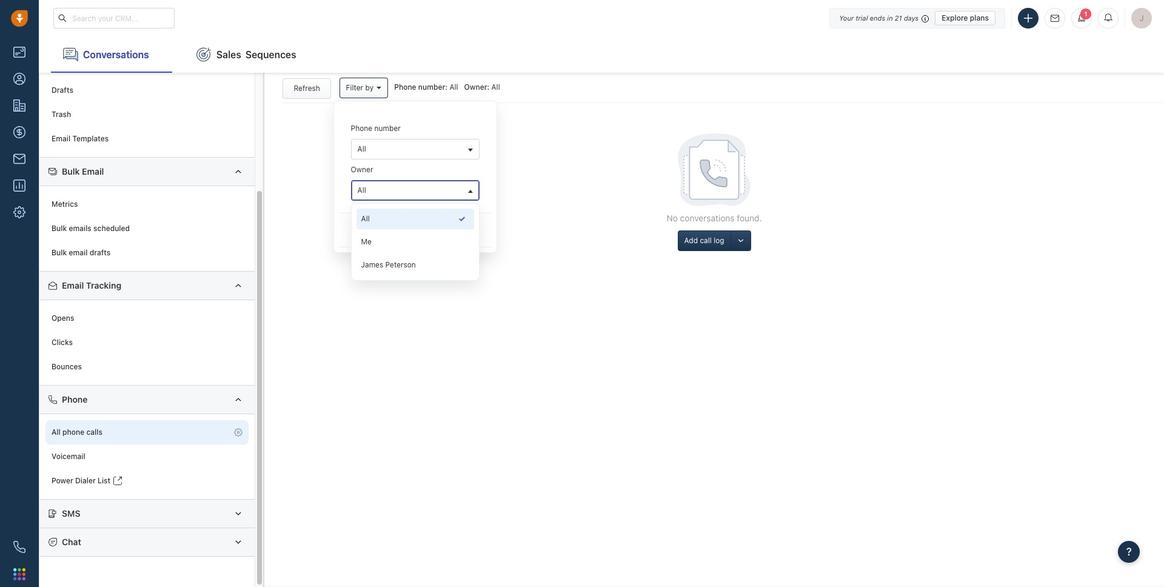 Task type: describe. For each thing, give the bounding box(es) containing it.
voicemail link
[[46, 445, 249, 469]]

filter
[[346, 83, 364, 92]]

log
[[714, 236, 725, 245]]

all phone calls
[[52, 428, 103, 437]]

tab list containing conversations
[[39, 36, 1165, 73]]

phone image
[[13, 541, 25, 553]]

days
[[905, 14, 919, 22]]

chat
[[62, 537, 81, 547]]

drafts
[[90, 248, 111, 258]]

ends
[[871, 14, 886, 22]]

by
[[366, 83, 374, 92]]

templates
[[72, 134, 109, 143]]

trial
[[856, 14, 869, 22]]

bulk email drafts link
[[46, 241, 249, 265]]

bounces
[[52, 362, 82, 372]]

all option
[[357, 209, 474, 230]]

email for templates
[[52, 134, 70, 143]]

me
[[361, 237, 372, 247]]

explore plans
[[942, 13, 990, 22]]

your trial ends in 21 days
[[840, 14, 919, 22]]

all inside all option
[[361, 214, 370, 223]]

1 horizontal spatial owner
[[464, 83, 488, 92]]

drafts link
[[46, 78, 249, 103]]

all inside all phone calls link
[[52, 428, 61, 437]]

cancel
[[389, 226, 412, 235]]

filter by button
[[340, 78, 388, 98]]

james
[[361, 260, 384, 270]]

trash
[[52, 110, 71, 119]]

add call log button
[[678, 231, 731, 251]]

trash link
[[46, 103, 249, 127]]

peterson
[[386, 260, 416, 270]]

number for phone number
[[375, 124, 401, 133]]

phone number : all owner : all
[[394, 83, 500, 92]]

plans
[[971, 13, 990, 22]]

power dialer list link
[[46, 469, 249, 493]]

filter by
[[346, 83, 374, 92]]

phone for phone number
[[351, 124, 373, 133]]

2 : from the left
[[488, 83, 490, 92]]

email
[[69, 248, 88, 258]]

bulk for bulk email drafts
[[52, 248, 67, 258]]

opens
[[52, 314, 74, 323]]

phone for phone number : all owner : all
[[394, 83, 417, 92]]

bulk emails scheduled link
[[46, 217, 249, 241]]

your
[[840, 14, 854, 22]]

Search your CRM... text field
[[53, 8, 175, 29]]

power dialer list
[[52, 477, 111, 486]]

add call log
[[685, 236, 725, 245]]

voicemail
[[52, 452, 85, 461]]

metrics link
[[46, 192, 249, 217]]

james peterson
[[361, 260, 416, 270]]



Task type: vqa. For each thing, say whether or not it's contained in the screenshot.
rightmost Enter value number field
no



Task type: locate. For each thing, give the bounding box(es) containing it.
phone up phone
[[62, 394, 88, 405]]

email tracking
[[62, 280, 121, 291]]

explore
[[942, 13, 969, 22]]

0 horizontal spatial owner
[[351, 165, 373, 174]]

sales sequences
[[217, 49, 296, 60]]

james peterson option
[[357, 255, 474, 276]]

all inside all dropdown button
[[358, 186, 366, 195]]

list
[[98, 477, 111, 486]]

0 vertical spatial bulk
[[62, 166, 80, 177]]

list box containing all
[[357, 209, 474, 276]]

email left tracking
[[62, 280, 84, 291]]

owner
[[464, 83, 488, 92], [351, 165, 373, 174]]

dialer
[[75, 477, 96, 486]]

cancel button
[[376, 220, 425, 241]]

bulk emails scheduled
[[52, 224, 130, 233]]

bulk for bulk emails scheduled
[[52, 224, 67, 233]]

tab list
[[39, 36, 1165, 73]]

metrics
[[52, 200, 78, 209]]

bulk email drafts
[[52, 248, 111, 258]]

all inside all button
[[358, 145, 366, 154]]

all phone calls link
[[46, 420, 249, 445]]

1 vertical spatial bulk
[[52, 224, 67, 233]]

1
[[1085, 10, 1089, 18]]

phone right by
[[394, 83, 417, 92]]

call
[[700, 236, 712, 245]]

phone
[[394, 83, 417, 92], [351, 124, 373, 133], [62, 394, 88, 405]]

me option
[[357, 232, 474, 253]]

phone element
[[7, 535, 32, 559]]

email templates
[[52, 134, 109, 143]]

1 horizontal spatial phone
[[351, 124, 373, 133]]

email down trash
[[52, 134, 70, 143]]

scheduled
[[93, 224, 130, 233]]

freshworks switcher image
[[13, 568, 25, 581]]

1 link
[[1072, 8, 1093, 29]]

tracking
[[86, 280, 121, 291]]

bulk left email
[[52, 248, 67, 258]]

conversations
[[83, 49, 149, 60]]

0 horizontal spatial :
[[446, 83, 448, 92]]

0 vertical spatial email
[[52, 134, 70, 143]]

clicks link
[[46, 331, 249, 355]]

emails
[[69, 224, 92, 233]]

add
[[685, 236, 698, 245]]

1 horizontal spatial :
[[488, 83, 490, 92]]

1 vertical spatial number
[[375, 124, 401, 133]]

conversations link
[[51, 36, 172, 73]]

opens link
[[46, 306, 249, 331]]

all button
[[351, 139, 480, 160]]

email
[[52, 134, 70, 143], [82, 166, 104, 177], [62, 280, 84, 291]]

phone
[[63, 428, 84, 437]]

bulk
[[62, 166, 80, 177], [52, 224, 67, 233], [52, 248, 67, 258]]

0 horizontal spatial phone
[[62, 394, 88, 405]]

sales
[[217, 49, 241, 60]]

apply button
[[431, 220, 480, 241]]

0 vertical spatial number
[[419, 83, 446, 92]]

sales sequences link
[[184, 36, 309, 73]]

0 horizontal spatial number
[[375, 124, 401, 133]]

list box
[[357, 209, 474, 276]]

explore plans link
[[936, 11, 996, 25]]

apply
[[446, 226, 465, 235]]

refresh
[[294, 84, 320, 93]]

1 horizontal spatial number
[[419, 83, 446, 92]]

email for tracking
[[62, 280, 84, 291]]

2 horizontal spatial phone
[[394, 83, 417, 92]]

1 vertical spatial owner
[[351, 165, 373, 174]]

bulk left emails
[[52, 224, 67, 233]]

found.
[[737, 213, 762, 223]]

0 vertical spatial owner
[[464, 83, 488, 92]]

21
[[895, 14, 903, 22]]

bulk email
[[62, 166, 104, 177]]

drafts
[[52, 86, 73, 95]]

sequences
[[246, 49, 296, 60]]

number for phone number : all owner : all
[[419, 83, 446, 92]]

:
[[446, 83, 448, 92], [488, 83, 490, 92]]

calls
[[86, 428, 103, 437]]

clicks
[[52, 338, 73, 347]]

all
[[450, 83, 458, 92], [492, 83, 500, 92], [358, 145, 366, 154], [358, 186, 366, 195], [361, 214, 370, 223], [52, 428, 61, 437]]

bulk up metrics
[[62, 166, 80, 177]]

bulk inside bulk email drafts link
[[52, 248, 67, 258]]

all button
[[351, 180, 480, 201]]

phone number
[[351, 124, 401, 133]]

phone down "filter by" dropdown button
[[351, 124, 373, 133]]

email templates link
[[46, 127, 249, 151]]

bulk for bulk email
[[62, 166, 80, 177]]

email down templates
[[82, 166, 104, 177]]

power
[[52, 477, 73, 486]]

conversations
[[681, 213, 735, 223]]

2 vertical spatial bulk
[[52, 248, 67, 258]]

number
[[419, 83, 446, 92], [375, 124, 401, 133]]

bounces link
[[46, 355, 249, 379]]

no
[[667, 213, 678, 223]]

1 : from the left
[[446, 83, 448, 92]]

in
[[888, 14, 894, 22]]

no conversations found.
[[667, 213, 762, 223]]

sms
[[62, 508, 80, 519]]

refresh button
[[283, 78, 331, 99]]

0 vertical spatial phone
[[394, 83, 417, 92]]

phone for phone
[[62, 394, 88, 405]]

2 vertical spatial email
[[62, 280, 84, 291]]

1 vertical spatial email
[[82, 166, 104, 177]]

2 vertical spatial phone
[[62, 394, 88, 405]]

1 vertical spatial phone
[[351, 124, 373, 133]]

bulk inside 'bulk emails scheduled' link
[[52, 224, 67, 233]]



